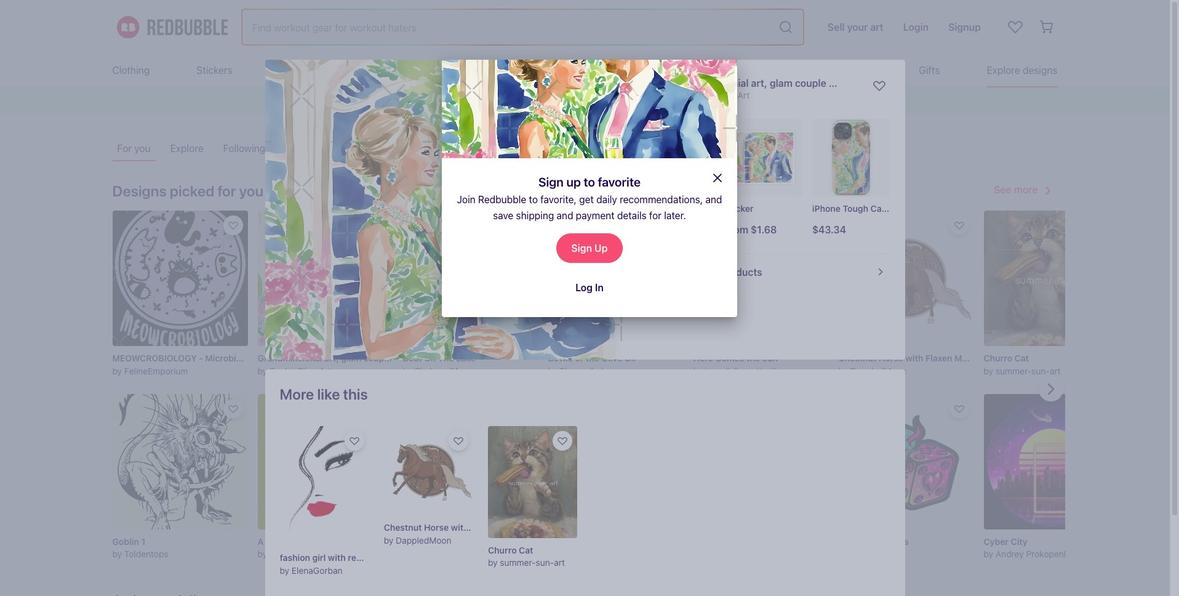 Task type: vqa. For each thing, say whether or not it's contained in the screenshot.
Social associated with Social
no



Task type: locate. For each thing, give the bounding box(es) containing it.
clothing link
[[112, 54, 150, 86]]

with inside fashion girl with red lips by elenagorban
[[328, 552, 346, 563]]

menu bar
[[112, 54, 1058, 86]]

1 horizontal spatial &
[[600, 65, 607, 76]]

clothing
[[112, 65, 150, 76]]

with right girl
[[328, 552, 346, 563]]

1 vertical spatial summer-
[[500, 558, 536, 568]]

home
[[467, 65, 493, 76]]

1 vertical spatial redbubble
[[478, 194, 527, 205]]

0 horizontal spatial from
[[637, 224, 661, 235]]

dappledmoon up the unmeiartist
[[396, 535, 452, 546]]

churro cat by summer-sun-art
[[984, 353, 1061, 376], [488, 545, 565, 568]]

0 vertical spatial and
[[706, 194, 723, 205]]

0 vertical spatial explore
[[988, 65, 1021, 76]]

2 from from the left
[[725, 224, 749, 235]]

& inside kids & babies link
[[600, 65, 607, 76]]

0 vertical spatial sun-
[[1032, 366, 1050, 376]]

1 vertical spatial champaign
[[430, 353, 476, 363]]

churro cat by summer-sun-art right mane
[[984, 353, 1061, 376]]

1 horizontal spatial drinking
[[829, 77, 867, 89]]

art, inside dialog
[[752, 77, 768, 89]]

2 & from the left
[[600, 65, 607, 76]]

art inside menu bar
[[406, 65, 420, 76]]

art,
[[752, 77, 768, 89], [325, 353, 339, 363]]

by
[[842, 536, 853, 547]]

by bluelela link
[[258, 394, 393, 567]]

1 vertical spatial churro cat by summer-sun-art
[[488, 545, 565, 568]]

2 vertical spatial art
[[554, 558, 565, 568]]

0 vertical spatial sophieclimaart
[[688, 90, 750, 100]]

by inside the here comes the sun by jena dellagrottaglia
[[694, 366, 703, 376]]

grandmillennial art, glam couple drinking champaign by sophieclimaart
[[676, 77, 921, 100], [258, 353, 476, 376]]

sun- inside "grandmillennial art, glam couple drinking champaign" by sophieclimaart dialog
[[536, 558, 554, 568]]

0 horizontal spatial glam
[[341, 353, 362, 363]]

0 horizontal spatial dappledmoon
[[396, 535, 452, 546]]

1 horizontal spatial churro
[[984, 353, 1013, 363]]

you down following
[[239, 182, 264, 200]]

1 vertical spatial churro
[[488, 545, 517, 555]]

from down the details
[[637, 224, 661, 235]]

awesome
[[514, 95, 556, 106]]

& left living
[[496, 65, 503, 76]]

1 horizontal spatial to
[[584, 175, 595, 189]]

later.
[[665, 210, 686, 221]]

explore up designs picked for you
[[170, 143, 204, 154]]

wall
[[385, 65, 404, 76]]

kids & babies
[[578, 65, 640, 76]]

chocolate
[[440, 536, 482, 547]]

from down 'sticker'
[[725, 224, 749, 235]]

champaign inside dialog
[[870, 77, 921, 89]]

salsysafrano.
[[855, 536, 912, 547]]

0 vertical spatial champaign
[[870, 77, 921, 89]]

churro cat by summer-sun-art left love
[[488, 545, 565, 568]]

vase"
[[816, 536, 840, 547]]

0 horizontal spatial drinking
[[394, 353, 428, 363]]

sophieclimaart down accessories
[[688, 90, 750, 100]]

1 horizontal spatial art
[[554, 558, 565, 568]]

0 vertical spatial art
[[485, 95, 498, 106]]

0 horizontal spatial summer-
[[500, 558, 536, 568]]

with right horse
[[906, 353, 924, 363]]

drinking left favorite "image"
[[829, 77, 867, 89]]

flowersforbear
[[560, 366, 620, 376]]

with right tail
[[1014, 353, 1032, 363]]

potion
[[591, 536, 617, 547]]

for you link
[[112, 135, 156, 161]]

art, right accessories link
[[752, 77, 768, 89]]

0 vertical spatial churro cat by summer-sun-art
[[984, 353, 1061, 376]]

2 horizontal spatial and
[[980, 353, 996, 363]]

1 vertical spatial you
[[239, 182, 264, 200]]

by inside meowcrobiology - microbiology cats by felineemporium
[[112, 366, 122, 376]]

"whimsical flowers in a pink vase" by salsysafrano.
[[694, 536, 912, 547]]

art, up the like
[[325, 353, 339, 363]]

& inside 'home & living' link
[[496, 65, 503, 76]]

art down anti- on the bottom of page
[[554, 558, 565, 568]]

the
[[633, 95, 648, 106], [586, 353, 600, 363], [747, 353, 760, 363]]

cat left anti- on the bottom of page
[[519, 545, 534, 555]]

1 horizontal spatial grandmillennial art, glam couple drinking champaign by sophieclimaart
[[676, 77, 921, 100]]

champaign
[[870, 77, 921, 89], [430, 353, 476, 363]]

1 horizontal spatial churro cat by summer-sun-art
[[984, 353, 1061, 376]]

0 horizontal spatial the
[[586, 353, 600, 363]]

for inside sign up to favorite join redbubble to favorite, get daily recommendations, and save shipping and payment details for later.
[[650, 210, 662, 221]]

1 vertical spatial to
[[529, 194, 538, 205]]

to
[[584, 175, 595, 189], [529, 194, 538, 205]]

iphone tough case
[[813, 203, 892, 214]]

0 vertical spatial for
[[218, 182, 236, 200]]

sophieclimaart up more
[[270, 366, 331, 376]]

products
[[721, 267, 763, 278]]

pink
[[796, 536, 813, 547]]

champaign down gifts
[[870, 77, 921, 89]]

0 horizontal spatial cat
[[519, 545, 534, 555]]

1 vertical spatial sophieclimaart
[[270, 366, 331, 376]]

grandmillennial up more
[[258, 353, 322, 363]]

art inside "grandmillennial art, glam couple drinking champaign" by sophieclimaart dialog
[[554, 558, 565, 568]]

1 from from the left
[[637, 224, 661, 235]]

0 vertical spatial grandmillennial
[[676, 77, 749, 89]]

lips
[[364, 552, 379, 563]]

art left print
[[485, 536, 497, 547]]

love
[[569, 536, 589, 547]]

0 horizontal spatial redbubble
[[478, 194, 527, 205]]

0 horizontal spatial sun-
[[536, 558, 554, 568]]

1 vertical spatial for
[[650, 210, 662, 221]]

grandmillennial art, glam couple drinking champaign image
[[265, 60, 622, 360], [637, 74, 667, 104]]

0 vertical spatial art
[[406, 65, 420, 76]]

comes
[[716, 353, 745, 363]]

churro right mane
[[984, 353, 1013, 363]]

stickers link
[[197, 54, 233, 86]]

redbubble left app
[[651, 95, 701, 106]]

with for mane
[[906, 353, 924, 363]]

grandmillennial up by sophieclimaart link
[[676, 77, 749, 89]]

1 horizontal spatial explore
[[988, 65, 1021, 76]]

0 vertical spatial art,
[[752, 77, 768, 89]]

0 vertical spatial drinking
[[829, 77, 867, 89]]

1 vertical spatial couple
[[364, 353, 392, 363]]

explore left designs
[[988, 65, 1021, 76]]

0 horizontal spatial art,
[[325, 353, 339, 363]]

1 horizontal spatial redbubble
[[651, 95, 701, 106]]

to up shipping
[[529, 194, 538, 205]]

summer- down tail
[[996, 366, 1032, 376]]

you right for
[[135, 143, 151, 154]]

churro
[[984, 353, 1013, 363], [488, 545, 517, 555]]

1 horizontal spatial with
[[906, 353, 924, 363]]

anti-love potion by inkandashe
[[548, 536, 617, 559]]

1 vertical spatial glam
[[341, 353, 362, 363]]

1 vertical spatial sun-
[[536, 558, 554, 568]]

champaign up shaheen01
[[430, 353, 476, 363]]

1 horizontal spatial summer-
[[996, 366, 1032, 376]]

sun- down anti- on the bottom of page
[[536, 558, 554, 568]]

dappledmoon down horse
[[851, 366, 907, 376]]

and down favorite,
[[557, 210, 574, 221]]

for right picked
[[218, 182, 236, 200]]

favorite,
[[541, 194, 577, 205]]

1 horizontal spatial the
[[633, 95, 648, 106]]

1 horizontal spatial couple
[[796, 77, 827, 89]]

designs picked for you
[[112, 182, 264, 200]]

the up 'flowersforbear'
[[586, 353, 600, 363]]

menu item
[[788, 54, 873, 86]]

app
[[703, 95, 722, 106]]

phone cases
[[280, 65, 338, 76]]

1 & from the left
[[496, 65, 503, 76]]

1 vertical spatial art
[[1050, 366, 1061, 376]]

redbubble logo image
[[117, 16, 228, 38]]

redbubble up save
[[478, 194, 527, 205]]

cyber
[[984, 536, 1009, 547]]

0 horizontal spatial sophieclimaart
[[270, 366, 331, 376]]

& right kids
[[600, 65, 607, 76]]

sun-
[[1032, 366, 1050, 376], [536, 558, 554, 568]]

phone
[[280, 65, 308, 76]]

1 vertical spatial dappledmoon
[[396, 535, 452, 546]]

horse
[[879, 353, 904, 363]]

of
[[575, 353, 584, 363]]

chestnut
[[839, 353, 877, 363]]

1 horizontal spatial grandmillennial art, glam couple drinking champaign image
[[637, 74, 667, 104]]

get
[[580, 194, 594, 205]]

0 horizontal spatial churro cat by summer-sun-art
[[488, 545, 565, 568]]

0 vertical spatial glam
[[770, 77, 793, 89]]

couple
[[796, 77, 827, 89], [364, 353, 392, 363]]

payment
[[576, 210, 615, 221]]

gifts link
[[920, 54, 941, 86]]

1 vertical spatial and
[[557, 210, 574, 221]]

iphone
[[813, 203, 841, 214]]

2 vertical spatial and
[[980, 353, 996, 363]]

1 horizontal spatial sophieclimaart
[[688, 90, 750, 100]]

0 vertical spatial couple
[[796, 77, 827, 89]]

0 horizontal spatial &
[[496, 65, 503, 76]]

wall art
[[385, 65, 420, 76]]

churro right "chocolate"
[[488, 545, 517, 555]]

0 vertical spatial to
[[584, 175, 595, 189]]

for
[[117, 143, 132, 154]]

summer- inside "grandmillennial art, glam couple drinking champaign" by sophieclimaart dialog
[[500, 558, 536, 568]]

1 vertical spatial explore
[[170, 143, 204, 154]]

by inside anti-love potion by inkandashe
[[548, 549, 558, 559]]

2 horizontal spatial art
[[1050, 366, 1061, 376]]

grandmillennial art, glam couple drinking champaign link
[[676, 77, 921, 89]]

with
[[906, 353, 924, 363], [1014, 353, 1032, 363], [328, 552, 346, 563]]

1 horizontal spatial art,
[[752, 77, 768, 89]]

0 vertical spatial cat
[[1015, 353, 1030, 363]]

neon dice hearts link
[[839, 394, 974, 567]]

0 horizontal spatial with
[[328, 552, 346, 563]]

art right wall
[[406, 65, 420, 76]]

explore inside menu bar
[[988, 65, 1021, 76]]

1 horizontal spatial glam
[[770, 77, 793, 89]]

the inside the bottle of the olive oil by flowersforbear
[[586, 353, 600, 363]]

summer- down print
[[500, 558, 536, 568]]

and left tail
[[980, 353, 996, 363]]

drinking
[[829, 77, 867, 89], [394, 353, 428, 363]]

art
[[406, 65, 420, 76], [485, 536, 497, 547]]

by inside the seal hot chocolate art print by unmeiartist
[[403, 549, 413, 559]]

phone cases link
[[280, 54, 338, 86]]

by dappledmoon link
[[384, 426, 474, 553]]

1 vertical spatial grandmillennial
[[258, 353, 322, 363]]

menu bar containing clothing
[[112, 54, 1058, 86]]

and right the shirt
[[706, 194, 723, 205]]

the inside the here comes the sun by jena dellagrottaglia
[[747, 353, 760, 363]]

knotwork
[[1060, 353, 1100, 363]]

0 horizontal spatial art
[[406, 65, 420, 76]]

cat right tail
[[1015, 353, 1030, 363]]

dappledmoon
[[851, 366, 907, 376], [396, 535, 452, 546]]

0 vertical spatial grandmillennial art, glam couple drinking champaign by sophieclimaart
[[676, 77, 921, 100]]

picked
[[170, 182, 215, 200]]

boat
[[403, 353, 422, 363]]

bluelela
[[270, 549, 303, 559]]

like
[[317, 385, 340, 403]]

2 horizontal spatial the
[[747, 353, 760, 363]]

sophieclimaart
[[688, 90, 750, 100], [270, 366, 331, 376]]

1 horizontal spatial champaign
[[870, 77, 921, 89]]

for down recommendations,
[[650, 210, 662, 221]]

1 horizontal spatial art
[[485, 536, 497, 547]]

favorite
[[598, 175, 641, 189]]

for
[[218, 182, 236, 200], [650, 210, 662, 221]]

the right download
[[633, 95, 648, 106]]

1 vertical spatial cat
[[519, 545, 534, 555]]

and
[[706, 194, 723, 205], [557, 210, 574, 221], [980, 353, 996, 363]]

0 vertical spatial you
[[135, 143, 151, 154]]

designs
[[112, 182, 167, 200]]

0 horizontal spatial couple
[[364, 353, 392, 363]]

art down celtic
[[1050, 366, 1061, 376]]

fashion girl with red lips by elenagorban
[[280, 552, 379, 575]]

toldentops
[[124, 549, 168, 559]]

1 horizontal spatial grandmillennial
[[676, 77, 749, 89]]

1 horizontal spatial dappledmoon
[[851, 366, 907, 376]]

to right up
[[584, 175, 595, 189]]

0 horizontal spatial explore
[[170, 143, 204, 154]]

hearts
[[883, 536, 909, 547]]

1 horizontal spatial from
[[725, 224, 749, 235]]

1 vertical spatial art
[[485, 536, 497, 547]]

0 horizontal spatial grandmillennial art, glam couple drinking champaign by sophieclimaart
[[258, 353, 476, 376]]

sun- down celtic
[[1032, 366, 1050, 376]]

drinking up shaheen01
[[394, 353, 428, 363]]

art left the "on"
[[485, 95, 498, 106]]

the up the dellagrottaglia
[[747, 353, 760, 363]]

redbubble
[[651, 95, 701, 106], [478, 194, 527, 205]]

this
[[343, 385, 368, 403]]

0 horizontal spatial churro
[[488, 545, 517, 555]]

1 vertical spatial drinking
[[394, 353, 428, 363]]

&
[[496, 65, 503, 76], [600, 65, 607, 76]]

recommendations,
[[620, 194, 703, 205]]



Task type: describe. For each thing, give the bounding box(es) containing it.
sign
[[539, 175, 564, 189]]

more
[[1015, 184, 1039, 195]]

1 horizontal spatial you
[[239, 182, 264, 200]]

from for from $1.68
[[725, 224, 749, 235]]

see more link
[[995, 181, 1058, 201]]

0 vertical spatial churro
[[984, 353, 1013, 363]]

redbubble inside sign up to favorite join redbubble to favorite, get daily recommendations, and save shipping and payment details for later.
[[478, 194, 527, 205]]

0 horizontal spatial you
[[135, 143, 151, 154]]

"grandmillennial art, glam couple drinking champaign" by sophieclimaart dialog
[[0, 0, 1180, 596]]

felineemporium
[[124, 366, 188, 376]]

olive
[[602, 353, 623, 363]]

from $1.68
[[725, 224, 777, 235]]

by inside cyber city by andrey prokopenko
[[984, 549, 994, 559]]

sun
[[762, 353, 778, 363]]

bottle of the olive oil by flowersforbear
[[548, 353, 636, 376]]

case
[[871, 203, 892, 214]]

& for home
[[496, 65, 503, 76]]

chestnut horse with flaxen mane and tail with celtic knotwork by dappledmoon
[[839, 353, 1100, 376]]

home & living link
[[467, 54, 532, 86]]

meowcrobiology - microbiology cats by felineemporium
[[112, 353, 279, 376]]

shop 72 available products link
[[637, 254, 891, 290]]

with for lips
[[328, 552, 346, 563]]

daily
[[597, 194, 618, 205]]

1 vertical spatial art,
[[325, 353, 339, 363]]

goblin
[[112, 536, 139, 547]]

stickers
[[197, 65, 233, 76]]

favorite image
[[874, 79, 886, 92]]

the for bottle of the olive oil
[[586, 353, 600, 363]]

download the redbubble app link
[[584, 95, 722, 106]]

download
[[584, 95, 631, 106]]

prokopenko
[[1027, 549, 1074, 559]]

explore link
[[165, 135, 209, 161]]

grandmillennial art, glam couple drinking champaign by sophieclimaart inside "grandmillennial art, glam couple drinking champaign" by sophieclimaart dialog
[[676, 77, 921, 100]]

for you
[[117, 143, 151, 154]]

explore designs
[[988, 65, 1058, 76]]

and inside chestnut horse with flaxen mane and tail with celtic knotwork by dappledmoon
[[980, 353, 996, 363]]

fashion
[[280, 552, 310, 563]]

dappledmoon inside the by dappledmoon link
[[396, 535, 452, 546]]

0 horizontal spatial grandmillennial art, glam couple drinking champaign image
[[265, 60, 622, 360]]

0 vertical spatial redbubble
[[651, 95, 701, 106]]

anti-
[[548, 536, 569, 547]]

living
[[505, 65, 532, 76]]

dellagrottaglia
[[724, 366, 781, 376]]

cases
[[310, 65, 338, 76]]

original art on awesome stuff. download the redbubble app
[[448, 95, 722, 106]]

-
[[199, 353, 203, 363]]

explore designs link
[[988, 54, 1058, 86]]

by inside goblin 1 by toldentops
[[112, 549, 122, 559]]

hot
[[423, 536, 438, 547]]

girl
[[313, 552, 326, 563]]

cat inside "grandmillennial art, glam couple drinking champaign" by sophieclimaart dialog
[[519, 545, 534, 555]]

& for kids
[[600, 65, 607, 76]]

by inside boat on the lake by shaheen01
[[403, 366, 413, 376]]

jena
[[706, 366, 722, 376]]

more like this
[[280, 385, 368, 403]]

1 horizontal spatial sun-
[[1032, 366, 1050, 376]]

the for here comes the sun
[[747, 353, 760, 363]]

"whimsical
[[694, 536, 741, 547]]

meowcrobiology
[[112, 353, 197, 363]]

neon
[[839, 536, 861, 547]]

oil
[[625, 353, 636, 363]]

0 vertical spatial summer-
[[996, 366, 1032, 376]]

wall art link
[[385, 54, 420, 86]]

flowers
[[743, 536, 775, 547]]

cats
[[261, 353, 279, 363]]

on
[[424, 353, 436, 363]]

by dappledmoon
[[384, 535, 452, 546]]

0 horizontal spatial and
[[557, 210, 574, 221]]

gifts
[[920, 65, 941, 76]]

bottle
[[548, 353, 573, 363]]

0 horizontal spatial for
[[218, 182, 236, 200]]

72
[[664, 267, 675, 278]]

kids & babies link
[[578, 54, 640, 86]]

here
[[694, 353, 714, 363]]

dice
[[863, 536, 881, 547]]

dappledmoon inside chestnut horse with flaxen mane and tail with celtic knotwork by dappledmoon
[[851, 366, 907, 376]]

join
[[457, 194, 476, 205]]

by inside the bottle of the olive oil by flowersforbear
[[548, 366, 558, 376]]

essential
[[637, 203, 674, 214]]

goblin 1 by toldentops
[[112, 536, 168, 559]]

flaxen
[[926, 353, 953, 363]]

0 horizontal spatial to
[[529, 194, 538, 205]]

shop
[[637, 267, 661, 278]]

inkandashe
[[560, 549, 605, 559]]

andrey
[[996, 549, 1025, 559]]

sophieclimaart inside dialog
[[688, 90, 750, 100]]

t-
[[677, 203, 686, 214]]

celtic
[[1034, 353, 1058, 363]]

by inside fashion girl with red lips by elenagorban
[[280, 565, 290, 575]]

unmeiartist
[[415, 549, 461, 559]]

stuff.
[[559, 95, 582, 106]]

sign up to favorite join redbubble to favorite, get daily recommendations, and save shipping and payment details for later.
[[457, 175, 723, 221]]

see more
[[995, 184, 1039, 195]]

glam inside dialog
[[770, 77, 793, 89]]

shipping
[[516, 210, 554, 221]]

1 horizontal spatial cat
[[1015, 353, 1030, 363]]

seal hot chocolate art print by unmeiartist
[[403, 536, 519, 559]]

babies
[[610, 65, 640, 76]]

0 horizontal spatial champaign
[[430, 353, 476, 363]]

the
[[438, 353, 454, 363]]

2 horizontal spatial with
[[1014, 353, 1032, 363]]

from for from $24.80
[[637, 224, 661, 235]]

art inside the seal hot chocolate art print by unmeiartist
[[485, 536, 497, 547]]

churro inside "grandmillennial art, glam couple drinking champaign" by sophieclimaart dialog
[[488, 545, 517, 555]]

neon dice hearts
[[839, 536, 909, 547]]

couple inside dialog
[[796, 77, 827, 89]]

shirt
[[686, 203, 706, 214]]

accessories link
[[687, 54, 741, 86]]

following link
[[218, 135, 270, 161]]

up
[[567, 175, 581, 189]]

available
[[678, 267, 718, 278]]

sign up to favorite dialog
[[0, 0, 1180, 596]]

explore for explore
[[170, 143, 204, 154]]

1 horizontal spatial and
[[706, 194, 723, 205]]

cyber city by andrey prokopenko
[[984, 536, 1074, 559]]

red
[[348, 552, 362, 563]]

0 horizontal spatial art
[[485, 95, 498, 106]]

by inside chestnut horse with flaxen mane and tail with celtic knotwork by dappledmoon
[[839, 366, 849, 376]]

drinking inside dialog
[[829, 77, 867, 89]]

1 vertical spatial grandmillennial art, glam couple drinking champaign by sophieclimaart
[[258, 353, 476, 376]]

grandmillennial inside dialog
[[676, 77, 749, 89]]

print
[[500, 536, 519, 547]]

shaheen01
[[415, 366, 459, 376]]

explore for explore designs
[[988, 65, 1021, 76]]

$1.68
[[751, 224, 777, 235]]

churro cat by summer-sun-art inside "grandmillennial art, glam couple drinking champaign" by sophieclimaart dialog
[[488, 545, 565, 568]]

tough
[[843, 203, 869, 214]]

lake
[[456, 353, 476, 363]]

kids
[[578, 65, 598, 76]]

save
[[493, 210, 514, 221]]



